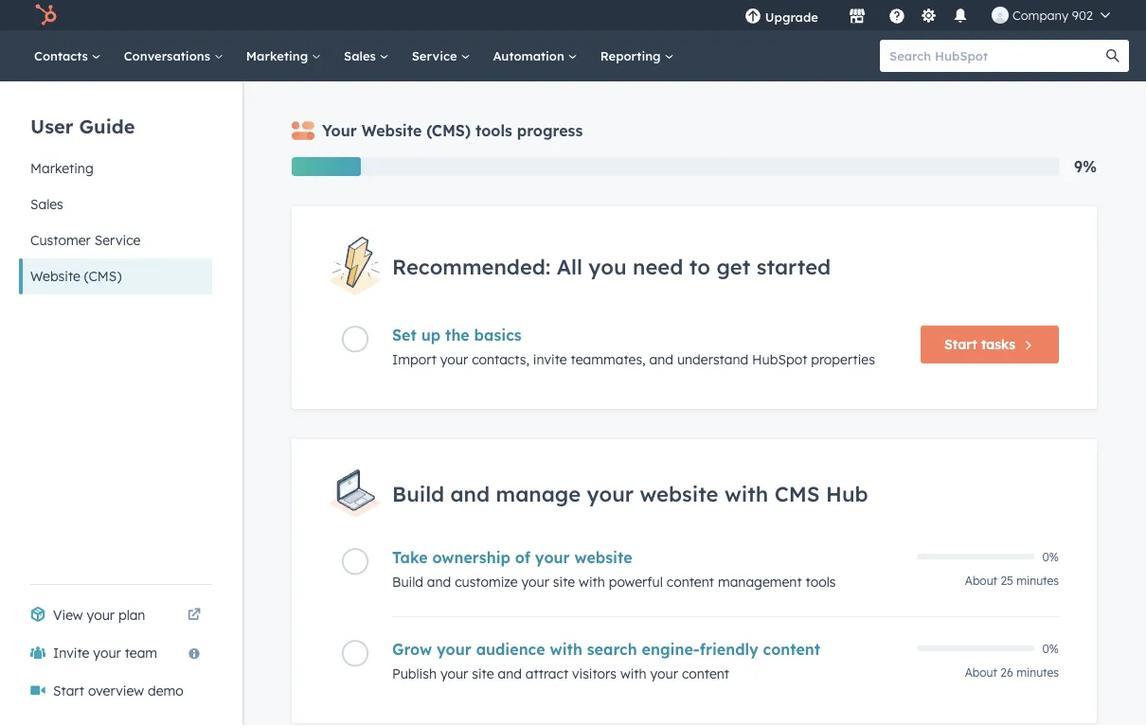 Task type: describe. For each thing, give the bounding box(es) containing it.
marketplaces image
[[849, 9, 866, 26]]

about 25 minutes
[[965, 574, 1059, 588]]

your down 'of'
[[521, 574, 549, 591]]

with up attract
[[550, 640, 582, 659]]

conversations
[[124, 48, 214, 63]]

attract
[[526, 666, 568, 682]]

1 build from the top
[[392, 481, 444, 507]]

your right publish
[[440, 666, 468, 682]]

customer service button
[[19, 223, 212, 259]]

team
[[125, 645, 157, 662]]

website inside website (cms) button
[[30, 268, 80, 285]]

hubspot link
[[23, 4, 71, 27]]

set up the basics button
[[392, 326, 905, 345]]

help button
[[881, 0, 913, 30]]

understand
[[677, 352, 748, 368]]

visitors
[[572, 666, 617, 682]]

9%
[[1074, 157, 1097, 176]]

company 902
[[1012, 7, 1093, 23]]

0 vertical spatial tools
[[475, 121, 512, 140]]

powerful
[[609, 574, 663, 591]]

settings link
[[917, 5, 940, 25]]

engine-
[[642, 640, 700, 659]]

of
[[515, 548, 530, 567]]

overview
[[88, 683, 144, 699]]

0 vertical spatial website
[[362, 121, 422, 140]]

with down grow your audience with search engine-friendly content button
[[620, 666, 647, 682]]

guide
[[79, 114, 135, 138]]

started
[[757, 253, 831, 279]]

about 26 minutes
[[965, 666, 1059, 680]]

grow your audience with search engine-friendly content publish your site and attract visitors with your content
[[392, 640, 820, 682]]

your down the engine-
[[650, 666, 678, 682]]

take
[[392, 548, 428, 567]]

the
[[445, 326, 470, 345]]

recommended:
[[392, 253, 550, 279]]

sales button
[[19, 187, 212, 223]]

invite
[[533, 352, 567, 368]]

your inside set up the basics import your contacts, invite teammates, and understand hubspot properties
[[440, 352, 468, 368]]

invite your team
[[53, 645, 157, 662]]

take ownership of your website build and customize your site with powerful content management tools
[[392, 548, 836, 591]]

up
[[421, 326, 441, 345]]

content inside take ownership of your website build and customize your site with powerful content management tools
[[667, 574, 714, 591]]

and up ownership
[[450, 481, 490, 507]]

tools inside take ownership of your website build and customize your site with powerful content management tools
[[806, 574, 836, 591]]

Search HubSpot search field
[[880, 40, 1112, 72]]

your inside button
[[93, 645, 121, 662]]

link opens in a new window image
[[188, 604, 201, 627]]

marketplaces button
[[837, 0, 877, 30]]

you
[[589, 253, 627, 279]]

marketing button
[[19, 151, 212, 187]]

902
[[1072, 7, 1093, 23]]

invite
[[53, 645, 89, 662]]

start overview demo
[[53, 683, 184, 699]]

sales link
[[332, 30, 400, 81]]

properties
[[811, 352, 875, 368]]

start tasks
[[944, 336, 1015, 353]]

user
[[30, 114, 73, 138]]

with inside take ownership of your website build and customize your site with powerful content management tools
[[579, 574, 605, 591]]

website for manage
[[640, 481, 718, 507]]

help image
[[888, 9, 905, 26]]

view your plan
[[53, 607, 145, 624]]

set
[[392, 326, 417, 345]]

26
[[1001, 666, 1013, 680]]

your right 'of'
[[535, 548, 570, 567]]

automation
[[493, 48, 568, 63]]

contacts
[[34, 48, 92, 63]]

with left cms
[[725, 481, 768, 507]]

1 horizontal spatial sales
[[344, 48, 379, 63]]

invite your team button
[[19, 635, 212, 672]]

contacts,
[[472, 352, 529, 368]]

customer service
[[30, 232, 141, 249]]

basics
[[474, 326, 522, 345]]

set up the basics import your contacts, invite teammates, and understand hubspot properties
[[392, 326, 875, 368]]

and inside grow your audience with search engine-friendly content publish your site and attract visitors with your content
[[498, 666, 522, 682]]

get
[[716, 253, 750, 279]]

site inside take ownership of your website build and customize your site with powerful content management tools
[[553, 574, 575, 591]]

and inside set up the basics import your contacts, invite teammates, and understand hubspot properties
[[649, 352, 673, 368]]



Task type: locate. For each thing, give the bounding box(es) containing it.
service right sales link
[[412, 48, 461, 63]]

0 horizontal spatial (cms)
[[84, 268, 122, 285]]

1 horizontal spatial (cms)
[[426, 121, 471, 140]]

service link
[[400, 30, 482, 81]]

0 horizontal spatial service
[[94, 232, 141, 249]]

content right the friendly
[[763, 640, 820, 659]]

company 902 button
[[980, 0, 1121, 30]]

minutes right 25
[[1016, 574, 1059, 588]]

0 vertical spatial build
[[392, 481, 444, 507]]

1 vertical spatial service
[[94, 232, 141, 249]]

0 vertical spatial content
[[667, 574, 714, 591]]

audience
[[476, 640, 545, 659]]

upgrade
[[765, 9, 818, 25]]

service
[[412, 48, 461, 63], [94, 232, 141, 249]]

0 horizontal spatial start
[[53, 683, 84, 699]]

website right your
[[362, 121, 422, 140]]

need
[[633, 253, 683, 279]]

1 vertical spatial site
[[472, 666, 494, 682]]

marketing down the user
[[30, 160, 93, 177]]

marketing
[[246, 48, 312, 63], [30, 160, 93, 177]]

1 vertical spatial tools
[[806, 574, 836, 591]]

management
[[718, 574, 802, 591]]

grow
[[392, 640, 432, 659]]

upgrade image
[[744, 9, 761, 26]]

content down 'take ownership of your website' button
[[667, 574, 714, 591]]

about
[[965, 574, 997, 588], [965, 666, 997, 680]]

build inside take ownership of your website build and customize your site with powerful content management tools
[[392, 574, 423, 591]]

1 vertical spatial start
[[53, 683, 84, 699]]

build down take
[[392, 574, 423, 591]]

grow your audience with search engine-friendly content button
[[392, 640, 905, 659]]

customize
[[455, 574, 518, 591]]

site
[[553, 574, 575, 591], [472, 666, 494, 682]]

minutes for grow your audience with search engine-friendly content
[[1016, 666, 1059, 680]]

and down set up the basics button
[[649, 352, 673, 368]]

minutes for take ownership of your website
[[1016, 574, 1059, 588]]

view
[[53, 607, 83, 624]]

customer
[[30, 232, 91, 249]]

sales up customer at the top left
[[30, 196, 63, 213]]

0 horizontal spatial website
[[30, 268, 80, 285]]

1 horizontal spatial website
[[362, 121, 422, 140]]

marketing inside button
[[30, 160, 93, 177]]

1 vertical spatial (cms)
[[84, 268, 122, 285]]

build up take
[[392, 481, 444, 507]]

search button
[[1097, 40, 1129, 72]]

service inside button
[[94, 232, 141, 249]]

your
[[322, 121, 357, 140]]

0 vertical spatial sales
[[344, 48, 379, 63]]

search image
[[1106, 49, 1120, 63]]

minutes
[[1016, 574, 1059, 588], [1016, 666, 1059, 680]]

conversations link
[[112, 30, 235, 81]]

1 vertical spatial content
[[763, 640, 820, 659]]

0 horizontal spatial tools
[[475, 121, 512, 140]]

website up the 'powerful'
[[574, 548, 632, 567]]

25
[[1001, 574, 1013, 588]]

recommended: all you need to get started
[[392, 253, 831, 279]]

your left plan
[[87, 607, 115, 624]]

content down the friendly
[[682, 666, 729, 682]]

publish
[[392, 666, 437, 682]]

1 vertical spatial about
[[965, 666, 997, 680]]

1 horizontal spatial site
[[553, 574, 575, 591]]

1 horizontal spatial website
[[640, 481, 718, 507]]

0 horizontal spatial sales
[[30, 196, 63, 213]]

plan
[[118, 607, 145, 624]]

start tasks button
[[921, 326, 1059, 364]]

ownership
[[432, 548, 510, 567]]

(cms) down customer service button
[[84, 268, 122, 285]]

0 vertical spatial service
[[412, 48, 461, 63]]

start for start tasks
[[944, 336, 977, 353]]

about for grow your audience with search engine-friendly content
[[965, 666, 997, 680]]

manage
[[496, 481, 581, 507]]

2 about from the top
[[965, 666, 997, 680]]

and down audience
[[498, 666, 522, 682]]

your website (cms) tools progress
[[322, 121, 583, 140]]

user guide views element
[[19, 81, 212, 295]]

reporting link
[[589, 30, 685, 81]]

0% for grow your audience with search engine-friendly content
[[1042, 642, 1059, 656]]

import
[[392, 352, 437, 368]]

website for of
[[574, 548, 632, 567]]

(cms) inside button
[[84, 268, 122, 285]]

automation link
[[482, 30, 589, 81]]

0 vertical spatial 0%
[[1042, 550, 1059, 564]]

0 horizontal spatial website
[[574, 548, 632, 567]]

sales
[[344, 48, 379, 63], [30, 196, 63, 213]]

start overview demo link
[[19, 672, 212, 710]]

search
[[587, 640, 637, 659]]

1 horizontal spatial service
[[412, 48, 461, 63]]

start
[[944, 336, 977, 353], [53, 683, 84, 699]]

notifications button
[[944, 0, 976, 30]]

about left 25
[[965, 574, 997, 588]]

marketing left sales link
[[246, 48, 312, 63]]

notifications image
[[952, 9, 969, 26]]

teammates,
[[571, 352, 646, 368]]

1 vertical spatial website
[[574, 548, 632, 567]]

about left 26
[[965, 666, 997, 680]]

website down customer at the top left
[[30, 268, 80, 285]]

sales inside 'button'
[[30, 196, 63, 213]]

1 about from the top
[[965, 574, 997, 588]]

hub
[[826, 481, 868, 507]]

your down 'the'
[[440, 352, 468, 368]]

site inside grow your audience with search engine-friendly content publish your site and attract visitors with your content
[[472, 666, 494, 682]]

0% for take ownership of your website
[[1042, 550, 1059, 564]]

2 build from the top
[[392, 574, 423, 591]]

0 vertical spatial start
[[944, 336, 977, 353]]

0 vertical spatial site
[[553, 574, 575, 591]]

start inside button
[[944, 336, 977, 353]]

your right manage
[[587, 481, 634, 507]]

0% up "about 26 minutes"
[[1042, 642, 1059, 656]]

1 vertical spatial 0%
[[1042, 642, 1059, 656]]

0 horizontal spatial site
[[472, 666, 494, 682]]

link opens in a new window image
[[188, 609, 201, 622]]

company
[[1012, 7, 1069, 23]]

1 horizontal spatial tools
[[806, 574, 836, 591]]

view your plan link
[[19, 597, 212, 635]]

tools right management
[[806, 574, 836, 591]]

start for start overview demo
[[53, 683, 84, 699]]

with
[[725, 481, 768, 507], [579, 574, 605, 591], [550, 640, 582, 659], [620, 666, 647, 682]]

menu containing company 902
[[731, 0, 1123, 30]]

hubspot
[[752, 352, 807, 368]]

take ownership of your website button
[[392, 548, 905, 567]]

service down "sales" 'button'
[[94, 232, 141, 249]]

mateo roberts image
[[992, 7, 1009, 24]]

website
[[640, 481, 718, 507], [574, 548, 632, 567]]

minutes right 26
[[1016, 666, 1059, 680]]

0 vertical spatial website
[[640, 481, 718, 507]]

site down audience
[[472, 666, 494, 682]]

0 vertical spatial marketing
[[246, 48, 312, 63]]

1 horizontal spatial start
[[944, 336, 977, 353]]

cms
[[774, 481, 820, 507]]

settings image
[[920, 8, 937, 25]]

tools left the progress
[[475, 121, 512, 140]]

2 minutes from the top
[[1016, 666, 1059, 680]]

(cms) down service link
[[426, 121, 471, 140]]

your website (cms) tools progress progress bar
[[292, 157, 361, 176]]

content
[[667, 574, 714, 591], [763, 640, 820, 659], [682, 666, 729, 682]]

and inside take ownership of your website build and customize your site with powerful content management tools
[[427, 574, 451, 591]]

with left the 'powerful'
[[579, 574, 605, 591]]

user guide
[[30, 114, 135, 138]]

0% up the about 25 minutes
[[1042, 550, 1059, 564]]

0 vertical spatial minutes
[[1016, 574, 1059, 588]]

start left tasks
[[944, 336, 977, 353]]

website (cms) button
[[19, 259, 212, 295]]

0%
[[1042, 550, 1059, 564], [1042, 642, 1059, 656]]

about for take ownership of your website
[[965, 574, 997, 588]]

2 vertical spatial content
[[682, 666, 729, 682]]

1 vertical spatial website
[[30, 268, 80, 285]]

menu
[[731, 0, 1123, 30]]

1 vertical spatial sales
[[30, 196, 63, 213]]

to
[[689, 253, 710, 279]]

your left team
[[93, 645, 121, 662]]

website
[[362, 121, 422, 140], [30, 268, 80, 285]]

your right grow
[[437, 640, 471, 659]]

contacts link
[[23, 30, 112, 81]]

hubspot image
[[34, 4, 57, 27]]

website (cms)
[[30, 268, 122, 285]]

1 vertical spatial marketing
[[30, 160, 93, 177]]

demo
[[148, 683, 184, 699]]

marketing link
[[235, 30, 332, 81]]

0 horizontal spatial marketing
[[30, 160, 93, 177]]

website up 'take ownership of your website' button
[[640, 481, 718, 507]]

1 vertical spatial build
[[392, 574, 423, 591]]

build
[[392, 481, 444, 507], [392, 574, 423, 591]]

all
[[557, 253, 582, 279]]

friendly
[[700, 640, 758, 659]]

1 vertical spatial minutes
[[1016, 666, 1059, 680]]

reporting
[[600, 48, 664, 63]]

tools
[[475, 121, 512, 140], [806, 574, 836, 591]]

2 0% from the top
[[1042, 642, 1059, 656]]

1 horizontal spatial marketing
[[246, 48, 312, 63]]

progress
[[517, 121, 583, 140]]

website inside take ownership of your website build and customize your site with powerful content management tools
[[574, 548, 632, 567]]

tasks
[[981, 336, 1015, 353]]

and
[[649, 352, 673, 368], [450, 481, 490, 507], [427, 574, 451, 591], [498, 666, 522, 682]]

start down invite
[[53, 683, 84, 699]]

(cms)
[[426, 121, 471, 140], [84, 268, 122, 285]]

sales right the marketing link
[[344, 48, 379, 63]]

menu item
[[832, 0, 835, 30]]

and down take
[[427, 574, 451, 591]]

0 vertical spatial about
[[965, 574, 997, 588]]

your
[[440, 352, 468, 368], [587, 481, 634, 507], [535, 548, 570, 567], [521, 574, 549, 591], [87, 607, 115, 624], [437, 640, 471, 659], [93, 645, 121, 662], [440, 666, 468, 682], [650, 666, 678, 682]]

1 0% from the top
[[1042, 550, 1059, 564]]

site left the 'powerful'
[[553, 574, 575, 591]]

0 vertical spatial (cms)
[[426, 121, 471, 140]]

1 minutes from the top
[[1016, 574, 1059, 588]]

build and manage your website with cms hub
[[392, 481, 868, 507]]



Task type: vqa. For each thing, say whether or not it's contained in the screenshot.
Company
yes



